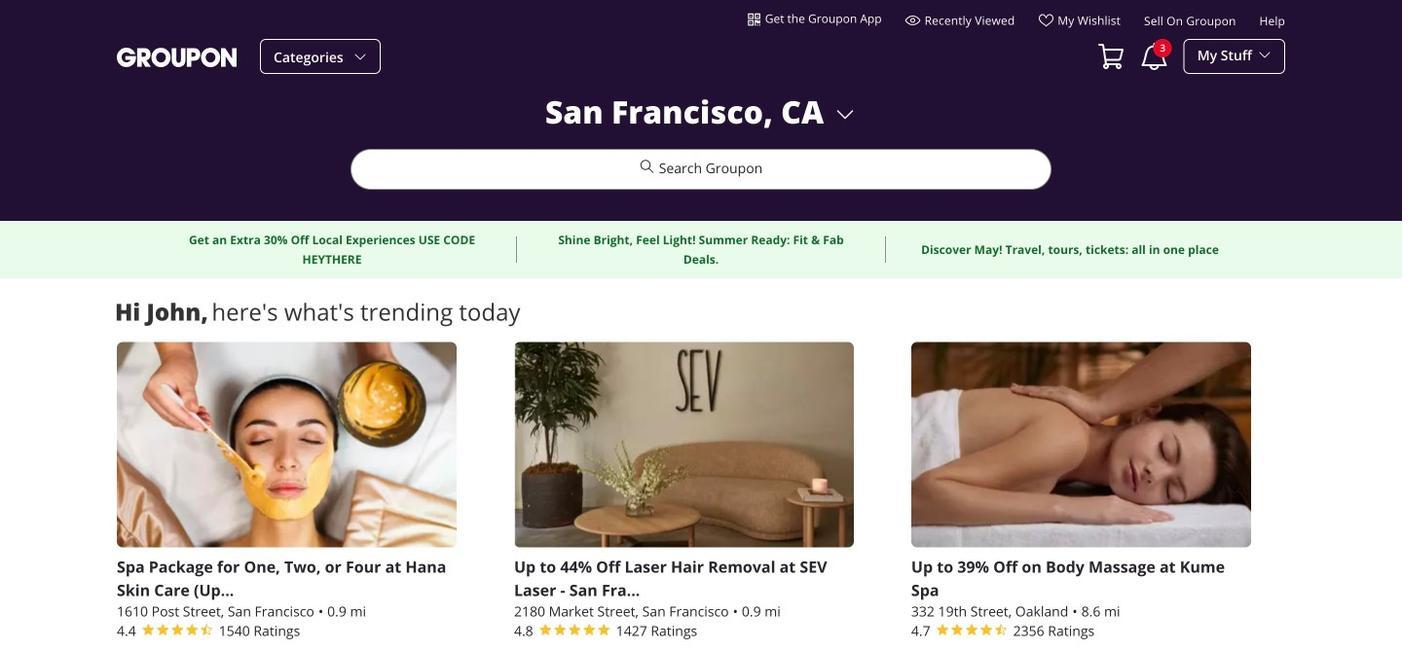 Task type: describe. For each thing, give the bounding box(es) containing it.
groupon image
[[117, 46, 237, 69]]



Task type: vqa. For each thing, say whether or not it's contained in the screenshot.
the 3 unread items element
yes



Task type: locate. For each thing, give the bounding box(es) containing it.
Search Groupon search field
[[351, 149, 1052, 190]]

Search Groupon search field
[[351, 94, 1052, 221]]

3 unread items element
[[1154, 39, 1172, 57]]



